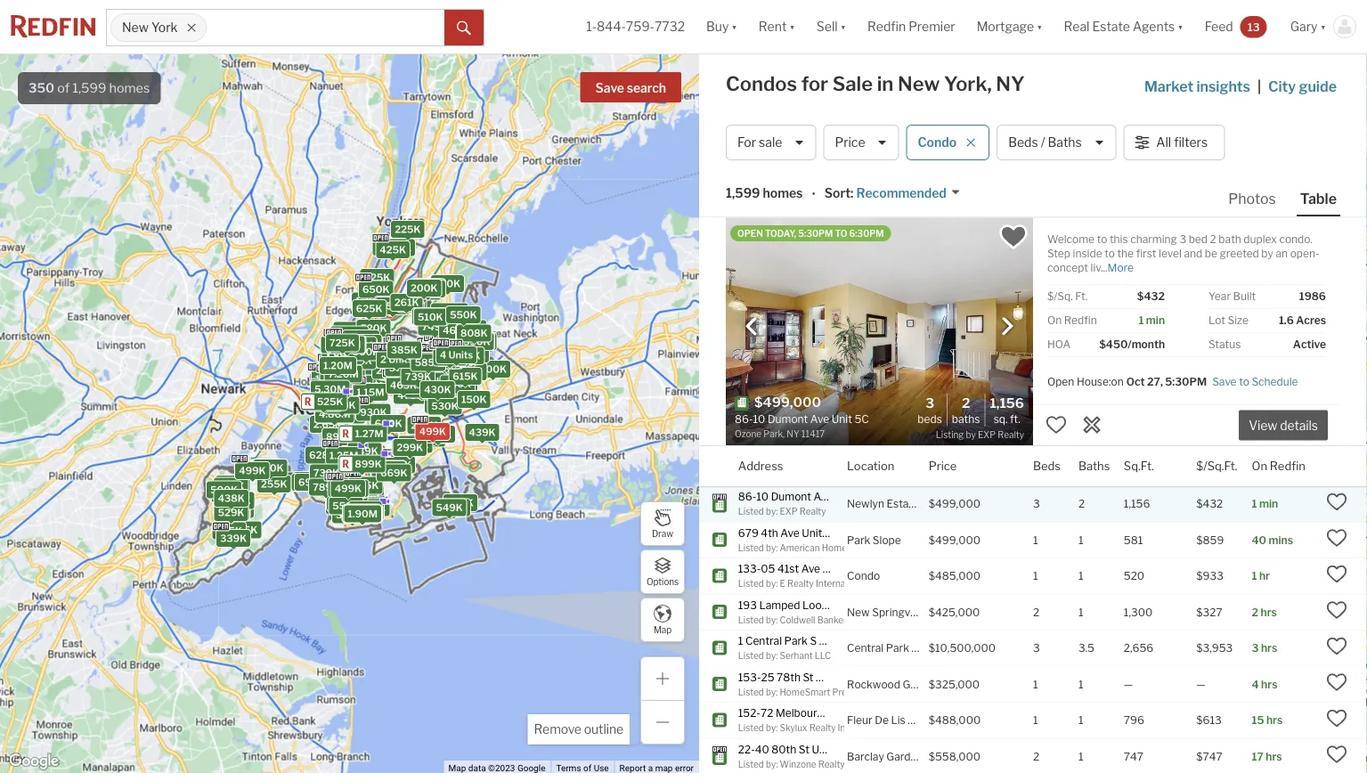 Task type: describe. For each thing, give the bounding box(es) containing it.
2 $499,000 from the top
[[929, 533, 981, 546]]

2 horizontal spatial park
[[886, 642, 909, 655]]

895k
[[464, 335, 491, 347]]

3.50m
[[331, 339, 362, 350]]

for sale button
[[726, 125, 816, 160]]

recommended button
[[854, 185, 961, 202]]

2 inside 2 baths
[[962, 395, 970, 411]]

1 horizontal spatial 500k
[[436, 351, 464, 363]]

10 inside the map region
[[425, 348, 436, 359]]

1 horizontal spatial 819k
[[461, 327, 486, 338]]

1 up 40 mins
[[1252, 497, 1257, 510]]

1 vertical spatial condo
[[847, 570, 880, 582]]

more
[[1108, 261, 1134, 274]]

1.98m
[[349, 337, 378, 349]]

488k
[[453, 350, 480, 361]]

1 right "$485,000"
[[1033, 570, 1038, 582]]

0 vertical spatial favorite this home image
[[1046, 414, 1067, 435]]

open today, 5:30pm to 6:30pm
[[738, 228, 884, 239]]

realty for dumont
[[800, 506, 826, 517]]

610k
[[439, 352, 465, 363]]

133-05 41st ave unit 4a link
[[738, 562, 860, 576]]

1 left 796
[[1079, 714, 1084, 727]]

1.6 acres
[[1279, 314, 1326, 327]]

0 vertical spatial 530k
[[463, 336, 490, 347]]

5c
[[858, 490, 872, 503]]

635k
[[375, 464, 402, 475]]

3 down 2 hrs
[[1252, 642, 1259, 655]]

756k
[[434, 343, 461, 355]]

720k
[[320, 387, 346, 399]]

1 vertical spatial 628k
[[309, 450, 336, 461]]

1 horizontal spatial 680k
[[401, 369, 428, 381]]

favorite button checkbox
[[999, 222, 1029, 252]]

favorite this home image for 4 hrs
[[1326, 672, 1348, 693]]

3 down 5 in the left of the page
[[336, 509, 342, 520]]

2 baths
[[952, 395, 980, 425]]

$10,500,000
[[929, 642, 996, 655]]

$558,000
[[929, 750, 981, 763]]

condos for sale in new york, ny
[[726, 72, 1025, 96]]

2 vertical spatial 2.00m
[[347, 508, 378, 519]]

715k
[[314, 395, 339, 406]]

2 hrs
[[1252, 606, 1277, 619]]

realty for melbourne
[[809, 723, 836, 734]]

10.9m
[[346, 333, 376, 345]]

1 left 520
[[1079, 570, 1084, 582]]

0 horizontal spatial 500k
[[210, 484, 238, 496]]

589k
[[372, 366, 398, 377]]

2 — from the left
[[1197, 678, 1206, 691]]

11.6m
[[320, 383, 348, 395]]

▾ for mortgage ▾
[[1037, 19, 1043, 34]]

1 vertical spatial 430k
[[424, 384, 451, 396]]

1 vertical spatial 625k
[[437, 351, 463, 363]]

hrs for 2 hrs
[[1261, 606, 1277, 619]]

2 horizontal spatial 558k
[[425, 429, 452, 440]]

banker
[[817, 615, 847, 625]]

x-out this home image
[[1081, 414, 1103, 435]]

359k
[[380, 300, 406, 312]]

inc for 2h
[[838, 723, 850, 734]]

255k
[[261, 478, 287, 490]]

favorite button image
[[999, 222, 1029, 252]]

listed inside 1 central park s #1601 listed by: serhant llc
[[738, 651, 764, 661]]

0 vertical spatial 1.27m
[[423, 385, 451, 397]]

by: inside the 193 lamped loop #37 listed by: coldwell banker reliable
[[766, 615, 778, 625]]

5 units
[[331, 496, 364, 508]]

339k
[[220, 533, 247, 544]]

845k
[[435, 353, 462, 364]]

0 vertical spatial on
[[1048, 314, 1062, 327]]

gary ▾
[[1290, 19, 1326, 34]]

0 vertical spatial 225k
[[395, 223, 421, 235]]

favorite this home image for 1 hr
[[1326, 564, 1348, 585]]

499k down 209k
[[418, 311, 445, 322]]

by: inside 679 4th ave unit 6a listed by: american homes group
[[766, 542, 778, 553]]

|
[[1258, 77, 1261, 95]]

1 right the $325,000
[[1033, 678, 1038, 691]]

11 units
[[423, 355, 459, 367]]

1 vertical spatial beds
[[918, 412, 942, 425]]

▾ for sell ▾
[[841, 19, 846, 34]]

40 inside 22-40 80th st unit 133f listed by: winzone realty inc
[[755, 743, 769, 756]]

499k up 349k
[[419, 426, 446, 437]]

2 horizontal spatial redfin
[[1270, 459, 1306, 473]]

this
[[1110, 233, 1128, 246]]

slope
[[873, 533, 901, 546]]

1,599 homes •
[[726, 186, 816, 202]]

condo inside condo button
[[918, 135, 957, 150]]

630k
[[444, 378, 471, 390]]

0 vertical spatial 439k
[[469, 427, 496, 438]]

2 vertical spatial 749k
[[457, 366, 483, 378]]

86-10 dumont ave unit 5c listed by: exp realty
[[738, 490, 872, 517]]

0 horizontal spatial homes
[[109, 80, 150, 96]]

249k
[[411, 419, 437, 431]]

1 vertical spatial 680k
[[353, 488, 381, 500]]

0 vertical spatial 1.08m
[[434, 306, 464, 318]]

0 vertical spatial 1.90m
[[354, 335, 384, 347]]

sale
[[833, 72, 873, 96]]

favorite this home image for $327
[[1326, 600, 1348, 621]]

0 vertical spatial 325k
[[379, 300, 405, 311]]

13
[[1248, 20, 1260, 33]]

sell
[[817, 19, 838, 34]]

3 left the 3.5
[[1033, 642, 1040, 655]]

935k
[[318, 395, 345, 407]]

by: inside 22-40 80th st unit 133f listed by: winzone realty inc
[[766, 759, 778, 770]]

5.30m
[[315, 384, 346, 395]]

1 inside 1 central park s #1601 listed by: serhant llc
[[738, 635, 743, 648]]

1 vertical spatial 600k
[[375, 418, 402, 429]]

0 vertical spatial 525k
[[417, 311, 444, 323]]

0 vertical spatial 1.10m
[[433, 355, 461, 367]]

submit search image
[[457, 21, 471, 35]]

save inside save search button
[[596, 81, 624, 96]]

1 vertical spatial 225k
[[412, 285, 438, 297]]

rent ▾
[[759, 19, 795, 34]]

2 inside welcome to this charming 3 bed 2 bath duplex condo. step inside to the first level and be greeted by an open- concept liv...
[[1210, 233, 1217, 246]]

1 horizontal spatial 5:30pm
[[1165, 375, 1207, 388]]

$488,000
[[929, 714, 981, 727]]

homes inside 1,599 homes •
[[763, 186, 803, 201]]

1 vertical spatial 588k
[[340, 479, 367, 491]]

ft. inside 1,156 sq. ft.
[[1010, 412, 1021, 425]]

480k
[[219, 504, 246, 516]]

859k
[[441, 394, 468, 405]]

listed inside the 193 lamped loop #37 listed by: coldwell banker reliable
[[738, 615, 764, 625]]

unit inside 679 4th ave unit 6a listed by: american homes group
[[802, 526, 822, 539]]

1 vertical spatial new
[[898, 72, 940, 96]]

1 horizontal spatial 650k
[[362, 284, 390, 295]]

2 185k from the left
[[413, 282, 439, 294]]

1 vertical spatial 748k
[[348, 482, 375, 493]]

1 central park s #1601 listed by: serhant llc
[[738, 635, 850, 661]]

0 horizontal spatial 560k
[[352, 346, 380, 358]]

05
[[761, 563, 775, 575]]

2.50m
[[346, 345, 377, 356]]

2 vertical spatial 325k
[[416, 433, 442, 444]]

$933
[[1197, 570, 1224, 582]]

0 vertical spatial 738k
[[438, 356, 464, 367]]

lis
[[891, 714, 906, 727]]

0 vertical spatial 615k
[[432, 343, 457, 355]]

1 vertical spatial 6 units
[[295, 477, 329, 488]]

listed inside the 153-25 78th st unit f listed by: homesmart premier living rlty
[[738, 687, 764, 697]]

1,156 for 1,156 sq. ft.
[[990, 395, 1024, 411]]

built
[[1233, 290, 1256, 303]]

view details button
[[1239, 410, 1328, 440]]

premier inside button
[[909, 19, 955, 34]]

1 horizontal spatial price
[[929, 459, 957, 473]]

premier inside the 153-25 78th st unit f listed by: homesmart premier living rlty
[[832, 687, 866, 697]]

1 vertical spatial 1.08m
[[431, 354, 461, 366]]

0 horizontal spatial 1,599
[[72, 80, 106, 96]]

385k
[[391, 344, 418, 356]]

261k
[[394, 297, 419, 308]]

map region
[[0, 0, 903, 773]]

on inside button
[[1252, 459, 1268, 473]]

park inside 1 central park s #1601 listed by: serhant llc
[[784, 635, 808, 648]]

0 vertical spatial 430k
[[416, 311, 443, 322]]

unit for 2h
[[853, 707, 874, 720]]

4th
[[761, 526, 778, 539]]

1 left the 'hr'
[[1252, 570, 1257, 582]]

25
[[761, 671, 775, 684]]

700k
[[408, 381, 435, 392]]

1 horizontal spatial save
[[1212, 375, 1237, 388]]

468k
[[443, 325, 470, 336]]

sq.
[[994, 412, 1008, 425]]

0 vertical spatial 2.00m
[[377, 242, 408, 253]]

schedule
[[1252, 375, 1298, 388]]

google image
[[4, 750, 63, 773]]

499k up 255k
[[239, 465, 266, 477]]

1 vertical spatial 325k
[[410, 362, 436, 374]]

unit for 133f
[[812, 743, 832, 756]]

by: inside 1 central park s #1601 listed by: serhant llc
[[766, 651, 778, 661]]

city guide link
[[1268, 76, 1341, 97]]

hr
[[1259, 570, 1270, 582]]

1 vertical spatial 650k
[[316, 464, 344, 476]]

1 horizontal spatial park
[[847, 533, 870, 546]]

1 vertical spatial 875k
[[335, 365, 361, 377]]

350 of 1,599 homes
[[29, 80, 150, 96]]

▾ for gary ▾
[[1321, 19, 1326, 34]]

15 for 15 hrs
[[1252, 714, 1264, 727]]

new for springville
[[847, 606, 870, 619]]

beds for beds button
[[1033, 459, 1061, 473]]

0 vertical spatial 1.70m
[[356, 295, 385, 307]]

hrs for 4 hrs
[[1261, 678, 1278, 691]]

1.50m
[[331, 367, 361, 378]]

0 vertical spatial 280k
[[414, 283, 440, 295]]

0 horizontal spatial 6
[[295, 477, 302, 488]]

by: inside 152-72 melbourne ave unit 2h listed by: skylux realty inc fleur de lis condo
[[766, 723, 778, 734]]

1 vertical spatial 749k
[[435, 345, 461, 357]]

0 horizontal spatial 738k
[[320, 465, 346, 477]]

location
[[847, 459, 895, 473]]

new for york
[[122, 20, 149, 35]]

1 vertical spatial 1.09m
[[347, 346, 377, 358]]

gary
[[1290, 19, 1318, 34]]

1 horizontal spatial central
[[847, 642, 884, 655]]

1.58m
[[348, 507, 377, 519]]

679 4th ave unit 6a listed by: american homes group
[[738, 526, 879, 553]]

reliable
[[849, 615, 882, 625]]

2 vertical spatial to
[[1239, 375, 1250, 388]]

0 vertical spatial 435k
[[421, 429, 448, 441]]

0 vertical spatial on redfin
[[1048, 314, 1097, 327]]

1 left 747
[[1079, 750, 1084, 763]]

1 vertical spatial to
[[1105, 247, 1115, 260]]

0 vertical spatial 558k
[[393, 345, 420, 356]]

1 — from the left
[[1124, 678, 1133, 691]]

remove new york image
[[186, 22, 197, 33]]

newlyn estates $499,000
[[847, 497, 981, 510]]

condo inside 152-72 melbourne ave unit 2h listed by: skylux realty inc fleur de lis condo
[[908, 714, 941, 727]]

1 horizontal spatial 549k
[[436, 502, 463, 513]]

0 horizontal spatial price
[[835, 135, 865, 150]]

299k
[[397, 442, 423, 453]]

favorite this home image for 15 hrs
[[1326, 708, 1348, 729]]

270k
[[434, 278, 461, 290]]

1 up the 3.5
[[1079, 606, 1084, 619]]

st for 80th
[[799, 743, 810, 756]]

1 up "$450/month" at the top right of page
[[1139, 314, 1144, 327]]

▾ for buy ▾
[[732, 19, 737, 34]]

0 vertical spatial 6 units
[[437, 346, 470, 358]]

1.73m
[[334, 371, 363, 383]]

previous button image
[[743, 318, 761, 335]]

808k
[[461, 327, 488, 339]]

1 vertical spatial baths
[[952, 412, 980, 425]]

0 horizontal spatial $432
[[1137, 290, 1165, 303]]

699k
[[431, 344, 458, 356]]

$327
[[1197, 606, 1223, 619]]

0 horizontal spatial 5:30pm
[[798, 228, 833, 239]]

hrs for 17 hrs
[[1266, 750, 1282, 763]]

0 horizontal spatial 439k
[[396, 442, 423, 454]]

ave for dumont
[[814, 490, 833, 503]]

0 vertical spatial 1.09m
[[453, 323, 483, 335]]

:
[[851, 186, 854, 201]]

10 units
[[425, 348, 463, 359]]

0 horizontal spatial 1.10m
[[297, 475, 325, 486]]

0 horizontal spatial 1.27m
[[355, 428, 384, 440]]

1.75m
[[325, 364, 354, 375]]

1 horizontal spatial 628k
[[430, 351, 457, 363]]

985k
[[433, 355, 460, 367]]

3 inside welcome to this charming 3 bed 2 bath duplex condo. step inside to the first level and be greeted by an open- concept liv...
[[1180, 233, 1187, 246]]

1 vertical spatial 615k
[[453, 371, 478, 382]]

2,656
[[1124, 642, 1154, 655]]

1 vertical spatial $432
[[1197, 497, 1223, 510]]

favorite this home image for 40 mins
[[1326, 527, 1348, 549]]

581
[[1124, 533, 1143, 546]]

view details link
[[1239, 408, 1328, 440]]

747
[[1124, 750, 1144, 763]]

condos
[[726, 72, 797, 96]]

15 for 15 units
[[433, 353, 445, 364]]

gardens for rockwood
[[903, 678, 945, 691]]

remove outline
[[534, 722, 624, 737]]

0 horizontal spatial 1.70m
[[319, 396, 348, 408]]

0 horizontal spatial 549k
[[352, 446, 379, 458]]



Task type: locate. For each thing, give the bounding box(es) containing it.
1,156 up sq.
[[990, 395, 1024, 411]]

realty down 152-72 melbourne ave unit 2h link
[[809, 723, 836, 734]]

0 horizontal spatial on
[[1048, 314, 1062, 327]]

by: down 72
[[766, 723, 778, 734]]

0 vertical spatial 2.40m
[[321, 382, 352, 393]]

0 horizontal spatial 748k
[[348, 482, 375, 493]]

mortgage
[[977, 19, 1034, 34]]

save down status on the top right of page
[[1212, 375, 1237, 388]]

153-25 78th st unit f link
[[738, 670, 845, 685]]

listed down 193
[[738, 615, 764, 625]]

1 185k from the left
[[416, 282, 442, 294]]

1 vertical spatial 6
[[295, 477, 302, 488]]

price button up :
[[823, 125, 899, 160]]

2 988k from the top
[[429, 354, 456, 365]]

beds inside 'button'
[[1008, 135, 1038, 150]]

realty inside 152-72 melbourne ave unit 2h listed by: skylux realty inc fleur de lis condo
[[809, 723, 836, 734]]

2 by: from the top
[[766, 542, 778, 553]]

unit inside 22-40 80th st unit 133f listed by: winzone realty inc
[[812, 743, 832, 756]]

2 vertical spatial redfin
[[1270, 459, 1306, 473]]

1 min up 40 mins
[[1252, 497, 1278, 510]]

by: down 25
[[766, 687, 778, 697]]

2h
[[876, 707, 890, 720]]

930k
[[360, 407, 387, 418]]

beds for beds / baths
[[1008, 135, 1038, 150]]

$432 up $859
[[1197, 497, 1223, 510]]

152-
[[738, 707, 761, 720]]

40 left 80th
[[755, 743, 769, 756]]

listed down 153-
[[738, 687, 764, 697]]

2.65m down 935k
[[319, 409, 350, 420]]

ave inside 86-10 dumont ave unit 5c listed by: exp realty
[[814, 490, 833, 503]]

1 horizontal spatial on redfin
[[1252, 459, 1306, 473]]

0 vertical spatial homes
[[109, 80, 150, 96]]

6 by: from the top
[[766, 687, 778, 697]]

152-72 melbourne ave unit 2h link
[[738, 706, 890, 721]]

#1601
[[819, 635, 850, 648]]

3 favorite this home image from the top
[[1326, 564, 1348, 585]]

479k
[[219, 507, 246, 518]]

499k up 5 units
[[335, 483, 362, 494]]

unit for 4a
[[823, 563, 843, 575]]

sell ▾
[[817, 19, 846, 34]]

0 vertical spatial 680k
[[401, 369, 428, 381]]

new left york
[[122, 20, 149, 35]]

0 horizontal spatial 819k
[[353, 504, 378, 516]]

outline
[[584, 722, 624, 737]]

0 horizontal spatial 650k
[[316, 464, 344, 476]]

inc up 133f
[[838, 723, 850, 734]]

265k
[[216, 525, 242, 537]]

realty inside 22-40 80th st unit 133f listed by: winzone realty inc
[[818, 759, 845, 770]]

1 horizontal spatial 40
[[1252, 533, 1267, 546]]

#37
[[831, 599, 850, 611]]

▾ for rent ▾
[[790, 19, 795, 34]]

0 vertical spatial 549k
[[352, 446, 379, 458]]

478k
[[397, 390, 424, 401]]

inc down 133f
[[847, 759, 860, 770]]

ave right dumont
[[814, 490, 833, 503]]

1 vertical spatial 819k
[[353, 504, 378, 516]]

0 vertical spatial 3 units
[[332, 483, 365, 494]]

to left schedule
[[1239, 375, 1250, 388]]

ave for melbourne
[[832, 707, 851, 720]]

499k up 1.25m
[[325, 435, 352, 446]]

1 vertical spatial 3 units
[[336, 509, 369, 520]]

favorite this home image
[[1046, 414, 1067, 435], [1326, 600, 1348, 621], [1326, 744, 1348, 765]]

favorite this home image for $747
[[1326, 744, 1348, 765]]

unit up international
[[823, 563, 843, 575]]

600k up the 463k
[[382, 365, 410, 377]]

17
[[1252, 750, 1264, 763]]

1 down beds button
[[1033, 533, 1038, 546]]

0 vertical spatial 875k
[[337, 325, 363, 336]]

inc for 133f
[[847, 759, 860, 770]]

beds
[[1008, 135, 1038, 150], [918, 412, 942, 425], [1033, 459, 1061, 473]]

premier up york,
[[909, 19, 955, 34]]

628k
[[430, 351, 457, 363], [309, 450, 336, 461]]

unit for 5c
[[835, 490, 856, 503]]

None search field
[[207, 10, 444, 45]]

6
[[437, 346, 443, 358], [295, 477, 302, 488]]

▾ right gary
[[1321, 19, 1326, 34]]

redfin down "$/sq. ft."
[[1064, 314, 1097, 327]]

redfin right sell ▾
[[868, 19, 906, 34]]

unit inside the 153-25 78th st unit f listed by: homesmart premier living rlty
[[816, 671, 837, 684]]

7 listed from the top
[[738, 723, 764, 734]]

650k up 789k at the left bottom
[[316, 464, 344, 476]]

baths button
[[1079, 446, 1110, 486]]

1
[[1139, 314, 1144, 327], [1252, 497, 1257, 510], [1033, 533, 1038, 546], [1079, 533, 1084, 546], [1033, 570, 1038, 582], [1079, 570, 1084, 582], [1252, 570, 1257, 582], [1079, 606, 1084, 619], [738, 635, 743, 648], [1033, 678, 1038, 691], [1079, 678, 1084, 691], [1033, 714, 1038, 727], [1079, 714, 1084, 727], [1079, 750, 1084, 763]]

draw button
[[640, 501, 685, 546]]

285k
[[415, 282, 441, 294]]

duplex
[[1244, 233, 1277, 246]]

1 listed from the top
[[738, 506, 764, 517]]

1.70m up 520k
[[356, 295, 385, 307]]

gardens down lis
[[887, 750, 929, 763]]

2 listed from the top
[[738, 542, 764, 553]]

beds / baths button
[[997, 125, 1116, 160]]

st up winzone
[[799, 743, 810, 756]]

2 ▾ from the left
[[790, 19, 795, 34]]

560k down 10.9m
[[352, 346, 380, 358]]

min up 40 mins
[[1259, 497, 1278, 510]]

realty for 41st
[[787, 579, 814, 589]]

next button image
[[999, 318, 1016, 335]]

unit for f
[[816, 671, 837, 684]]

0 vertical spatial 625k
[[356, 303, 383, 314]]

homes down new york
[[109, 80, 150, 96]]

photo of 86-10 dumont ave unit 5c, ozone park, ny 11417 image
[[726, 217, 1033, 445]]

oct
[[1127, 375, 1145, 388]]

78th
[[777, 671, 801, 684]]

0 horizontal spatial 680k
[[353, 488, 381, 500]]

5 listed from the top
[[738, 651, 764, 661]]

1 vertical spatial premier
[[832, 687, 866, 697]]

435k up 479k
[[224, 495, 251, 506]]

0 horizontal spatial 10
[[425, 348, 436, 359]]

10 inside 86-10 dumont ave unit 5c listed by: exp realty
[[756, 490, 769, 503]]

152-72 melbourne ave unit 2h listed by: skylux realty inc fleur de lis condo
[[738, 707, 941, 734]]

2 vertical spatial baths
[[1079, 459, 1110, 473]]

1 horizontal spatial 15
[[1252, 714, 1264, 727]]

925k
[[352, 480, 379, 491]]

gardens for barclay
[[887, 750, 929, 763]]

1,156
[[990, 395, 1024, 411], [1124, 497, 1150, 510]]

1 vertical spatial redfin
[[1064, 314, 1097, 327]]

4.00m
[[318, 384, 349, 395]]

to left "this" on the top right of the page
[[1097, 233, 1108, 246]]

by: inside 86-10 dumont ave unit 5c listed by: exp realty
[[766, 506, 778, 517]]

1 horizontal spatial homes
[[763, 186, 803, 201]]

1 vertical spatial 525k
[[317, 396, 343, 407]]

1 vertical spatial price
[[929, 459, 957, 473]]

0 horizontal spatial 739k
[[313, 467, 340, 479]]

950k
[[336, 484, 363, 495]]

ave inside the 133-05 41st ave unit 4a listed by: e realty international corp
[[801, 563, 820, 575]]

condo down 'group'
[[847, 570, 880, 582]]

1 horizontal spatial price button
[[929, 446, 957, 486]]

185k
[[416, 282, 442, 294], [413, 282, 439, 294]]

1 vertical spatial ft.
[[1010, 412, 1021, 425]]

listed down 133-
[[738, 579, 764, 589]]

22-
[[738, 743, 755, 756]]

1 horizontal spatial 560k
[[413, 380, 440, 392]]

favorite this home image right 2 hrs
[[1326, 600, 1348, 621]]

st up homesmart at the bottom right
[[803, 671, 814, 684]]

153-25 78th st unit f listed by: homesmart premier living rlty
[[738, 671, 911, 697]]

1,599 right of in the left top of the page
[[72, 80, 106, 96]]

open-
[[1290, 247, 1320, 260]]

3 listed from the top
[[738, 579, 764, 589]]

recommended
[[856, 186, 947, 201]]

6 listed from the top
[[738, 687, 764, 697]]

1 vertical spatial price button
[[929, 446, 957, 486]]

7732
[[655, 19, 685, 34]]

1 horizontal spatial 6 units
[[437, 346, 470, 358]]

5 by: from the top
[[766, 651, 778, 661]]

1-844-759-7732
[[586, 19, 685, 34]]

1 horizontal spatial min
[[1259, 497, 1278, 510]]

1,300
[[1124, 606, 1153, 619]]

listed inside 22-40 80th st unit 133f listed by: winzone realty inc
[[738, 759, 764, 770]]

819k down 925k
[[353, 504, 378, 516]]

open house: on oct 27, 5:30pm save to schedule
[[1048, 375, 1298, 388]]

st for 78th
[[803, 671, 814, 684]]

1 down 193
[[738, 635, 743, 648]]

ave down the 153-25 78th st unit f listed by: homesmart premier living rlty
[[832, 707, 851, 720]]

525k down 261k at the top of the page
[[417, 311, 444, 323]]

favorite this home image for 3 hrs
[[1326, 636, 1348, 657]]

central down reliable
[[847, 642, 884, 655]]

condo button
[[906, 125, 990, 160]]

city
[[1268, 77, 1296, 95]]

2.65m down 975k
[[313, 419, 344, 430]]

4.80m
[[319, 409, 350, 420]]

unit inside 86-10 dumont ave unit 5c listed by: exp realty
[[835, 490, 856, 503]]

4 by: from the top
[[766, 615, 778, 625]]

1 vertical spatial 1.15m
[[357, 387, 384, 398]]

realty down 133f
[[818, 759, 845, 770]]

0 horizontal spatial 1.15m
[[325, 348, 353, 360]]

1.15m up 1.20m
[[325, 348, 353, 360]]

6 ▾ from the left
[[1321, 19, 1326, 34]]

ave inside 679 4th ave unit 6a listed by: american homes group
[[781, 526, 800, 539]]

st inside 22-40 80th st unit 133f listed by: winzone realty inc
[[799, 743, 810, 756]]

▾ right "rent"
[[790, 19, 795, 34]]

3 up 5 in the left of the page
[[332, 483, 338, 494]]

homes
[[109, 80, 150, 96], [763, 186, 803, 201]]

1 horizontal spatial 525k
[[417, 311, 444, 323]]

new
[[122, 20, 149, 35], [898, 72, 940, 96], [847, 606, 870, 619]]

on redfin down view details
[[1252, 459, 1306, 473]]

0 vertical spatial gardens
[[903, 678, 945, 691]]

1 favorite this home image from the top
[[1326, 491, 1348, 513]]

ave for 41st
[[801, 563, 820, 575]]

0 vertical spatial baths
[[1048, 135, 1082, 150]]

1,156 for 1,156
[[1124, 497, 1150, 510]]

inc inside 152-72 melbourne ave unit 2h listed by: skylux realty inc fleur de lis condo
[[838, 723, 850, 734]]

0 horizontal spatial save
[[596, 81, 624, 96]]

favorite this home image left the "x-out this home" image
[[1046, 414, 1067, 435]]

central up serhant
[[745, 635, 782, 648]]

530k down 630k
[[431, 400, 458, 412]]

1 vertical spatial on
[[1252, 459, 1268, 473]]

5 ▾ from the left
[[1178, 19, 1184, 34]]

1,156 sq. ft.
[[990, 395, 1024, 425]]

1 $499,000 from the top
[[929, 497, 981, 510]]

min up "$450/month" at the top right of page
[[1146, 314, 1165, 327]]

8 listed from the top
[[738, 759, 764, 770]]

central inside 1 central park s #1601 listed by: serhant llc
[[745, 635, 782, 648]]

728k
[[335, 479, 361, 491]]

679
[[738, 526, 759, 539]]

1 horizontal spatial 1.15m
[[357, 387, 384, 398]]

1 horizontal spatial redfin
[[1064, 314, 1097, 327]]

530k up 683k
[[463, 336, 490, 347]]

1.90m down 5 units
[[348, 508, 378, 520]]

0 vertical spatial 600k
[[382, 365, 410, 377]]

435k up "299k"
[[421, 429, 448, 441]]

realty for 80th
[[818, 759, 845, 770]]

0 vertical spatial $499,000
[[929, 497, 981, 510]]

609k
[[402, 371, 429, 382]]

3 ▾ from the left
[[841, 19, 846, 34]]

1 by: from the top
[[766, 506, 778, 517]]

inc inside 22-40 80th st unit 133f listed by: winzone realty inc
[[847, 759, 860, 770]]

0 vertical spatial min
[[1146, 314, 1165, 327]]

unit left 133f
[[812, 743, 832, 756]]

1 vertical spatial on redfin
[[1252, 459, 1306, 473]]

hrs up 15 hrs
[[1261, 678, 1278, 691]]

2 vertical spatial favorite this home image
[[1326, 744, 1348, 765]]

0 vertical spatial 500k
[[436, 351, 464, 363]]

heading
[[735, 393, 880, 441]]

1 horizontal spatial 558k
[[393, 345, 420, 356]]

600k
[[382, 365, 410, 377], [375, 418, 402, 429]]

5 favorite this home image from the top
[[1326, 672, 1348, 693]]

439k down 150k
[[469, 427, 496, 438]]

unit left "f"
[[816, 671, 837, 684]]

by: inside the 133-05 41st ave unit 4a listed by: e realty international corp
[[766, 579, 778, 589]]

central park south
[[847, 642, 942, 655]]

1.20m
[[323, 360, 353, 372]]

ave right 41st on the bottom right of page
[[801, 563, 820, 575]]

for sale
[[738, 135, 782, 150]]

1 left 581
[[1079, 533, 1084, 546]]

1 vertical spatial 2.40m
[[347, 509, 378, 520]]

listed inside 86-10 dumont ave unit 5c listed by: exp realty
[[738, 506, 764, 517]]

558k down 495k
[[425, 429, 452, 440]]

on redfin down "$/sq. ft."
[[1048, 314, 1097, 327]]

875k
[[337, 325, 363, 336], [335, 365, 361, 377]]

560k up 859k
[[447, 377, 474, 389]]

hrs for 15 hrs
[[1267, 714, 1283, 727]]

hrs for 3 hrs
[[1261, 642, 1278, 655]]

659k
[[438, 350, 465, 361]]

insights
[[1197, 77, 1251, 95]]

0 vertical spatial st
[[803, 671, 814, 684]]

1 horizontal spatial $432
[[1197, 497, 1223, 510]]

1 down the 3.5
[[1079, 678, 1084, 691]]

439k up 389k
[[396, 442, 423, 454]]

remove condo image
[[966, 137, 976, 148]]

beds left 2 baths
[[918, 412, 942, 425]]

558k down the "950k"
[[332, 500, 359, 512]]

favorite this home image for 1 min
[[1326, 491, 1348, 513]]

open
[[738, 228, 763, 239]]

hrs up 4 hrs
[[1261, 642, 1278, 655]]

unit inside the 133-05 41st ave unit 4a listed by: e realty international corp
[[823, 563, 843, 575]]

0 vertical spatial 10
[[425, 348, 436, 359]]

bed
[[1189, 233, 1208, 246]]

baths right /
[[1048, 135, 1082, 150]]

495k
[[429, 399, 455, 411]]

0 horizontal spatial new
[[122, 20, 149, 35]]

ave inside 152-72 melbourne ave unit 2h listed by: skylux realty inc fleur de lis condo
[[832, 707, 851, 720]]

133f
[[835, 743, 860, 756]]

4 favorite this home image from the top
[[1326, 636, 1348, 657]]

615k
[[432, 343, 457, 355], [453, 371, 478, 382]]

1 vertical spatial inc
[[847, 759, 860, 770]]

unit left 5c on the bottom right of the page
[[835, 490, 856, 503]]

500k
[[436, 351, 464, 363], [210, 484, 238, 496]]

by: down '4th'
[[766, 542, 778, 553]]

0 horizontal spatial 435k
[[224, 495, 251, 506]]

789k
[[313, 481, 339, 493]]

530k
[[463, 336, 490, 347], [431, 400, 458, 412]]

1 horizontal spatial on
[[1252, 459, 1268, 473]]

0 horizontal spatial 530k
[[431, 400, 458, 412]]

favorite this home image
[[1326, 491, 1348, 513], [1326, 527, 1348, 549], [1326, 564, 1348, 585], [1326, 636, 1348, 657], [1326, 672, 1348, 693], [1326, 708, 1348, 729]]

765k
[[340, 355, 366, 367]]

baths inside 'button'
[[1048, 135, 1082, 150]]

barclay
[[847, 750, 884, 763]]

430k up 495k
[[424, 384, 451, 396]]

0 horizontal spatial 1 min
[[1139, 314, 1165, 327]]

739k
[[405, 371, 431, 383], [313, 467, 340, 479]]

realty inside 86-10 dumont ave unit 5c listed by: exp realty
[[800, 506, 826, 517]]

2 favorite this home image from the top
[[1326, 527, 1348, 549]]

4 ▾ from the left
[[1037, 19, 1043, 34]]

baths left sq.
[[952, 412, 980, 425]]

3 down beds button
[[1033, 497, 1040, 510]]

1 horizontal spatial 6
[[437, 346, 443, 358]]

listed down 22-
[[738, 759, 764, 770]]

listed inside 679 4th ave unit 6a listed by: american homes group
[[738, 542, 764, 553]]

1 right "$488,000"
[[1033, 714, 1038, 727]]

0 horizontal spatial 525k
[[317, 396, 343, 407]]

0 vertical spatial to
[[1097, 233, 1108, 246]]

3.5
[[1079, 642, 1095, 655]]

redfin
[[868, 19, 906, 34], [1064, 314, 1097, 327], [1270, 459, 1306, 473]]

0 horizontal spatial park
[[784, 635, 808, 648]]

1.15m
[[325, 348, 353, 360], [357, 387, 384, 398]]

unit left 6a
[[802, 526, 822, 539]]

6 favorite this home image from the top
[[1326, 708, 1348, 729]]

1 ▾ from the left
[[732, 19, 737, 34]]

8 by: from the top
[[766, 759, 778, 770]]

listed inside the 133-05 41st ave unit 4a listed by: e realty international corp
[[738, 579, 764, 589]]

27,
[[1147, 375, 1163, 388]]

market
[[1145, 77, 1194, 95]]

first
[[1136, 247, 1157, 260]]

280k
[[414, 283, 440, 295], [401, 298, 428, 309]]

0 horizontal spatial 40
[[755, 743, 769, 756]]

listed up 153-
[[738, 651, 764, 661]]

0 horizontal spatial price button
[[823, 125, 899, 160]]

by: left exp
[[766, 506, 778, 517]]

575k
[[389, 362, 415, 374], [399, 370, 425, 382], [231, 524, 258, 536]]

1.90m down 520k
[[354, 335, 384, 347]]

7 by: from the top
[[766, 723, 778, 734]]

mortgage ▾
[[977, 19, 1043, 34]]

0 vertical spatial 588k
[[433, 358, 460, 370]]

st inside the 153-25 78th st unit f listed by: homesmart premier living rlty
[[803, 671, 814, 684]]

buy ▾
[[706, 19, 737, 34]]

0 vertical spatial price button
[[823, 125, 899, 160]]

1,599 inside 1,599 homes •
[[726, 186, 760, 201]]

ny
[[996, 72, 1025, 96]]

1 vertical spatial 1.10m
[[297, 475, 325, 486]]

15 inside the map region
[[433, 353, 445, 364]]

525k down "5.30m"
[[317, 396, 343, 407]]

charming
[[1131, 233, 1177, 246]]

0 horizontal spatial central
[[745, 635, 782, 648]]

listed inside 152-72 melbourne ave unit 2h listed by: skylux realty inc fleur de lis condo
[[738, 723, 764, 734]]

86-
[[738, 490, 756, 503]]

1 988k from the top
[[429, 353, 456, 365]]

rent ▾ button
[[748, 0, 806, 53]]

1 horizontal spatial 748k
[[388, 365, 414, 377]]

5:30pm left to
[[798, 228, 833, 239]]

0 horizontal spatial redfin
[[868, 19, 906, 34]]

▾ inside dropdown button
[[1178, 19, 1184, 34]]

3 left the bed
[[1180, 233, 1187, 246]]

0 vertical spatial 749k
[[422, 321, 448, 333]]

1 horizontal spatial 435k
[[421, 429, 448, 441]]

0 vertical spatial 739k
[[405, 371, 431, 383]]

3 left 2 baths
[[926, 395, 934, 411]]

3 by: from the top
[[766, 579, 778, 589]]

1.27m up the 539k
[[355, 428, 384, 440]]

hrs right 17
[[1266, 750, 1282, 763]]

park up serhant
[[784, 635, 808, 648]]

3 units down 5 units
[[336, 509, 369, 520]]

by: inside the 153-25 78th st unit f listed by: homesmart premier living rlty
[[766, 687, 778, 697]]

rockwood
[[847, 678, 901, 691]]

1 vertical spatial 549k
[[436, 502, 463, 513]]

86-10 dumont ave unit 5c link
[[738, 489, 872, 504]]

1-844-759-7732 link
[[586, 19, 685, 34]]

realty inside the 133-05 41st ave unit 4a listed by: e realty international corp
[[787, 579, 814, 589]]

425k
[[380, 244, 406, 256], [364, 272, 390, 283], [376, 464, 402, 475], [217, 501, 244, 513], [360, 502, 386, 513]]

redfin down view details
[[1270, 459, 1306, 473]]

4 listed from the top
[[738, 615, 764, 625]]

concept
[[1048, 261, 1088, 274]]

1 horizontal spatial 1.09m
[[453, 323, 483, 335]]

819k up 683k
[[461, 327, 486, 338]]

0 vertical spatial 1 min
[[1139, 314, 1165, 327]]

735k
[[361, 360, 387, 372]]

unit inside 152-72 melbourne ave unit 2h listed by: skylux realty inc fleur de lis condo
[[853, 707, 874, 720]]

3 inside the 3 beds
[[926, 395, 934, 411]]



Task type: vqa. For each thing, say whether or not it's contained in the screenshot.


